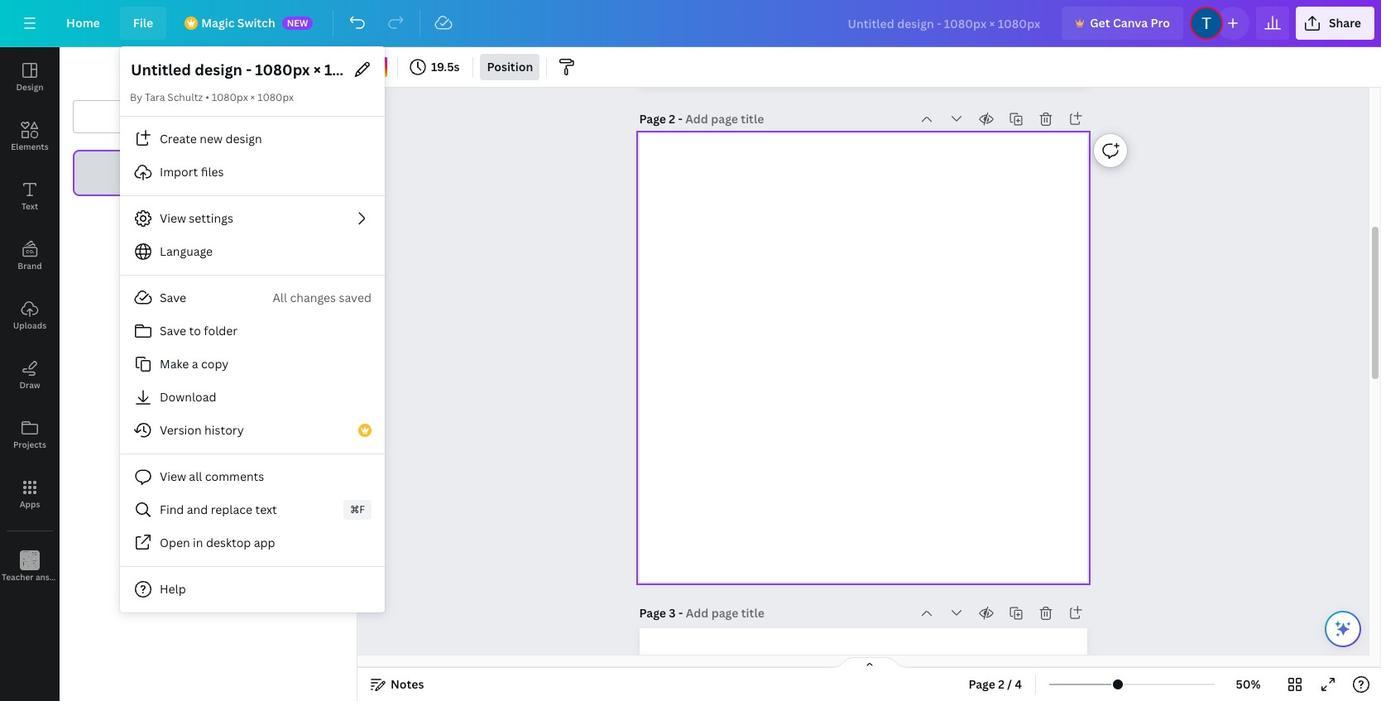 Task type: describe. For each thing, give the bounding box(es) containing it.
by
[[130, 90, 142, 104]]

in
[[193, 535, 203, 551]]

get canva pro
[[1090, 15, 1170, 31]]

save to folder button
[[120, 315, 385, 348]]

share button
[[1296, 7, 1375, 40]]

create
[[160, 131, 197, 147]]

text
[[255, 502, 277, 517]]

apps button
[[0, 464, 60, 524]]

file button
[[120, 7, 167, 40]]

all
[[189, 469, 202, 484]]

comments
[[205, 469, 264, 484]]

get
[[1090, 15, 1111, 31]]

settings
[[189, 210, 233, 226]]

file
[[133, 15, 153, 31]]

19.5s
[[431, 59, 460, 75]]

main menu bar
[[0, 0, 1382, 47]]

2 for /
[[999, 676, 1005, 692]]

4
[[1015, 676, 1022, 692]]

position
[[487, 59, 533, 75]]

50%
[[1236, 676, 1261, 692]]

all changes saved
[[273, 290, 372, 305]]

home
[[66, 15, 100, 31]]

make a copy
[[160, 356, 229, 372]]

overlapping
[[240, 108, 309, 124]]

download button
[[120, 381, 385, 414]]

switch
[[237, 15, 275, 31]]

replace
[[211, 502, 253, 517]]

by tara schultz
[[130, 90, 203, 104]]

get canva pro button
[[1062, 7, 1184, 40]]

notes button
[[364, 671, 431, 698]]

view for view all comments
[[160, 469, 186, 484]]

keys
[[66, 571, 84, 583]]

elements button
[[0, 107, 60, 166]]

magic
[[201, 15, 235, 31]]

⌘f
[[350, 502, 365, 517]]

2 1080px from the left
[[258, 90, 294, 104]]

all for all
[[135, 108, 149, 124]]

files
[[201, 164, 224, 180]]

save for save
[[160, 290, 186, 305]]

brand
[[18, 260, 42, 272]]

version history button
[[120, 414, 385, 447]]

layers button
[[212, 54, 344, 85]]

notes
[[391, 676, 424, 692]]

save to folder
[[160, 323, 238, 339]]

all for all changes saved
[[273, 290, 287, 305]]

changes
[[290, 290, 336, 305]]

- for page 2 -
[[678, 111, 683, 127]]

;
[[29, 573, 31, 584]]

new
[[287, 17, 308, 29]]

make
[[160, 356, 189, 372]]

projects button
[[0, 405, 60, 464]]

magic switch
[[201, 15, 275, 31]]

Page title text field
[[686, 605, 766, 622]]

arrange
[[120, 61, 165, 77]]

and
[[187, 502, 208, 517]]

- for page 3 -
[[679, 605, 683, 621]]

page inside button
[[969, 676, 996, 692]]

projects
[[13, 439, 46, 450]]

page for page 3
[[639, 605, 666, 621]]

1080px × 1080px
[[212, 90, 294, 104]]

page 2 / 4
[[969, 676, 1022, 692]]

open
[[160, 535, 190, 551]]

download
[[160, 389, 216, 405]]

save for save to folder
[[160, 323, 186, 339]]

page 2 / 4 button
[[962, 671, 1029, 698]]

version history
[[160, 422, 244, 438]]

apps
[[20, 498, 40, 510]]

copy
[[201, 356, 229, 372]]

import
[[160, 164, 198, 180]]

desktop
[[206, 535, 251, 551]]

view settings button
[[120, 202, 385, 235]]

page 2 -
[[639, 111, 686, 127]]

version
[[160, 422, 202, 438]]

teacher
[[2, 571, 34, 583]]

uploads
[[13, 320, 46, 331]]

language
[[160, 243, 213, 259]]



Task type: locate. For each thing, give the bounding box(es) containing it.
Design title text field
[[835, 7, 1056, 40], [130, 56, 345, 83]]

0 vertical spatial -
[[678, 111, 683, 127]]

2 vertical spatial page
[[969, 676, 996, 692]]

elements
[[11, 141, 49, 152]]

page left 3
[[639, 605, 666, 621]]

0 horizontal spatial 2
[[669, 111, 676, 127]]

/
[[1008, 676, 1013, 692]]

side panel tab list
[[0, 47, 84, 597]]

design
[[16, 81, 43, 93]]

save up save to folder
[[160, 290, 186, 305]]

1 vertical spatial all
[[273, 290, 287, 305]]

1080px left ×
[[212, 90, 248, 104]]

find
[[160, 502, 184, 517]]

All button
[[77, 103, 207, 130]]

0 vertical spatial page
[[639, 111, 666, 127]]

save inside the save to folder button
[[160, 323, 186, 339]]

1 horizontal spatial all
[[273, 290, 287, 305]]

page 3 -
[[639, 605, 686, 621]]

new
[[200, 131, 223, 147]]

1 horizontal spatial 2
[[999, 676, 1005, 692]]

view up language
[[160, 210, 186, 226]]

1 vertical spatial page
[[639, 605, 666, 621]]

language button
[[120, 235, 385, 268]]

app
[[254, 535, 275, 551]]

1 save from the top
[[160, 290, 186, 305]]

1 view from the top
[[160, 210, 186, 226]]

saved
[[339, 290, 372, 305]]

folder
[[204, 323, 238, 339]]

page left page title text field
[[639, 111, 666, 127]]

- left page title text field
[[678, 111, 683, 127]]

1 horizontal spatial design title text field
[[835, 7, 1056, 40]]

2 save from the top
[[160, 323, 186, 339]]

view inside dropdown button
[[160, 210, 186, 226]]

show pages image
[[830, 656, 909, 670]]

design button
[[0, 47, 60, 107]]

1 - from the top
[[678, 111, 683, 127]]

position button
[[481, 54, 540, 80]]

- right 3
[[679, 605, 683, 621]]

page for page 2
[[639, 111, 666, 127]]

draw button
[[0, 345, 60, 405]]

50% button
[[1222, 671, 1276, 698]]

draw
[[19, 379, 40, 391]]

2 left /
[[999, 676, 1005, 692]]

a
[[192, 356, 198, 372]]

0 vertical spatial 2
[[669, 111, 676, 127]]

1 vertical spatial save
[[160, 323, 186, 339]]

#ffffff image
[[368, 57, 387, 77]]

import files button
[[120, 156, 385, 189]]

canva
[[1113, 15, 1148, 31]]

all down "by"
[[135, 108, 149, 124]]

1 vertical spatial view
[[160, 469, 186, 484]]

1 1080px from the left
[[212, 90, 248, 104]]

all inside button
[[135, 108, 149, 124]]

help button
[[120, 573, 385, 606]]

1080px
[[212, 90, 248, 104], [258, 90, 294, 104]]

Page title text field
[[686, 111, 766, 127]]

design
[[226, 131, 262, 147]]

help
[[160, 581, 186, 597]]

design title text field inside main menu bar
[[835, 7, 1056, 40]]

all left changes
[[273, 290, 287, 305]]

canva assistant image
[[1334, 619, 1353, 639]]

save left to
[[160, 323, 186, 339]]

layers
[[259, 61, 296, 77]]

create new design
[[160, 131, 262, 147]]

text button
[[0, 166, 60, 226]]

1 horizontal spatial 1080px
[[258, 90, 294, 104]]

teacher answer keys
[[2, 571, 84, 583]]

all
[[135, 108, 149, 124], [273, 290, 287, 305]]

-
[[678, 111, 683, 127], [679, 605, 683, 621]]

history
[[205, 422, 244, 438]]

1080px up overlapping
[[258, 90, 294, 104]]

home link
[[53, 7, 113, 40]]

open in desktop app
[[160, 535, 275, 551]]

page left /
[[969, 676, 996, 692]]

2 inside button
[[999, 676, 1005, 692]]

0 vertical spatial all
[[135, 108, 149, 124]]

view all comments button
[[120, 460, 385, 493]]

find and replace text
[[160, 502, 277, 517]]

brand button
[[0, 226, 60, 286]]

tara
[[145, 90, 165, 104]]

3
[[669, 605, 676, 621]]

import files
[[160, 164, 224, 180]]

view settings
[[160, 210, 233, 226]]

2 left page title text field
[[669, 111, 676, 127]]

share
[[1329, 15, 1362, 31]]

create new design button
[[120, 123, 385, 156]]

view for view settings
[[160, 210, 186, 226]]

2
[[669, 111, 676, 127], [999, 676, 1005, 692]]

make a copy button
[[120, 348, 385, 381]]

1 vertical spatial -
[[679, 605, 683, 621]]

Overlapping button
[[210, 103, 339, 130]]

0 horizontal spatial 1080px
[[212, 90, 248, 104]]

2 - from the top
[[679, 605, 683, 621]]

19.5s button
[[405, 54, 466, 80]]

save
[[160, 290, 186, 305], [160, 323, 186, 339]]

open in desktop app button
[[120, 526, 385, 560]]

0 vertical spatial save
[[160, 290, 186, 305]]

0 horizontal spatial all
[[135, 108, 149, 124]]

×
[[250, 90, 255, 104]]

0 vertical spatial view
[[160, 210, 186, 226]]

1 vertical spatial 2
[[999, 676, 1005, 692]]

2 view from the top
[[160, 469, 186, 484]]

view left all
[[160, 469, 186, 484]]

0 vertical spatial design title text field
[[835, 7, 1056, 40]]

2 for -
[[669, 111, 676, 127]]

view all comments
[[160, 469, 264, 484]]

answer
[[36, 571, 64, 583]]

0 horizontal spatial design title text field
[[130, 56, 345, 83]]

arrange button
[[73, 54, 212, 85]]

1 vertical spatial design title text field
[[130, 56, 345, 83]]

to
[[189, 323, 201, 339]]

view inside button
[[160, 469, 186, 484]]

page
[[639, 111, 666, 127], [639, 605, 666, 621], [969, 676, 996, 692]]

schultz
[[168, 90, 203, 104]]

uploads button
[[0, 286, 60, 345]]

text
[[21, 200, 38, 212]]



Task type: vqa. For each thing, say whether or not it's contained in the screenshot.
to
yes



